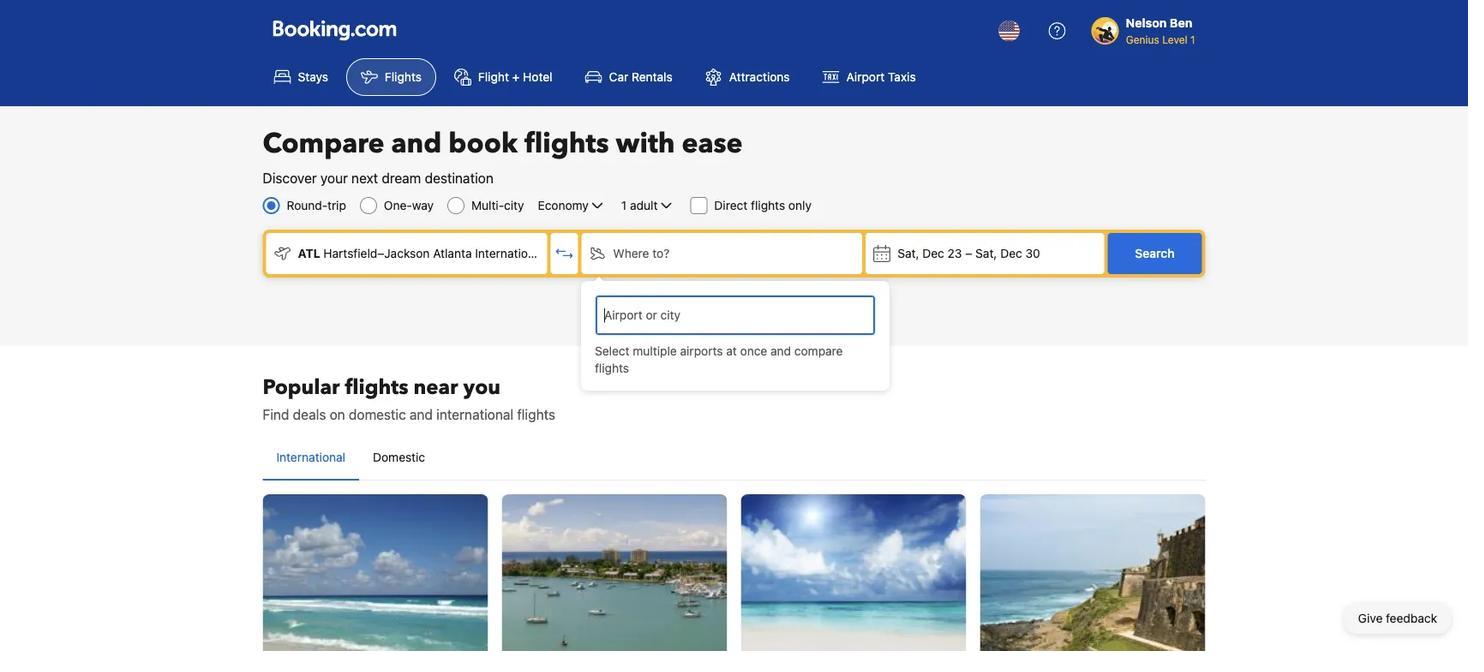 Task type: locate. For each thing, give the bounding box(es) containing it.
where
[[613, 246, 649, 261]]

international down city
[[475, 246, 544, 261]]

flights inside select multiple airports at once and compare flights
[[595, 361, 629, 375]]

and inside compare and book flights with ease discover your next dream destination
[[391, 125, 442, 162]]

level
[[1162, 33, 1188, 45]]

domestic
[[373, 450, 425, 465]]

booking.com logo image
[[273, 20, 396, 41], [273, 20, 396, 41]]

feedback
[[1386, 612, 1437, 626]]

2 vertical spatial and
[[410, 407, 433, 423]]

–
[[965, 246, 972, 261]]

only
[[788, 198, 812, 213]]

dec left '23'
[[922, 246, 944, 261]]

0 vertical spatial and
[[391, 125, 442, 162]]

charlotte to montego bay image
[[502, 495, 727, 651]]

charlotte to san juan image
[[980, 495, 1205, 651]]

airport down economy
[[547, 246, 586, 261]]

direct flights only
[[714, 198, 812, 213]]

dec
[[922, 246, 944, 261], [1000, 246, 1022, 261]]

1 horizontal spatial sat,
[[975, 246, 997, 261]]

0 horizontal spatial international
[[276, 450, 345, 465]]

2 sat, from the left
[[975, 246, 997, 261]]

flights
[[524, 125, 609, 162], [751, 198, 785, 213], [595, 361, 629, 375], [345, 373, 408, 402], [517, 407, 555, 423]]

dream
[[382, 170, 421, 186]]

airports
[[680, 344, 723, 358]]

stays link
[[259, 58, 343, 96]]

atl hartsfield–jackson atlanta international airport
[[298, 246, 586, 261]]

and inside popular flights near you find deals on domestic and international flights
[[410, 407, 433, 423]]

hotel
[[523, 70, 552, 84]]

flight
[[478, 70, 509, 84]]

1 inside the nelson ben genius level 1
[[1190, 33, 1195, 45]]

and
[[391, 125, 442, 162], [771, 344, 791, 358], [410, 407, 433, 423]]

compare and book flights with ease discover your next dream destination
[[263, 125, 743, 186]]

0 vertical spatial airport
[[846, 70, 885, 84]]

tab list
[[263, 435, 1205, 482]]

round-
[[287, 198, 327, 213]]

sat,
[[898, 246, 919, 261], [975, 246, 997, 261]]

airport
[[846, 70, 885, 84], [547, 246, 586, 261]]

where to?
[[613, 246, 670, 261]]

international down deals
[[276, 450, 345, 465]]

0 horizontal spatial 1
[[621, 198, 627, 213]]

1 horizontal spatial 1
[[1190, 33, 1195, 45]]

near
[[414, 373, 458, 402]]

and down near
[[410, 407, 433, 423]]

deals
[[293, 407, 326, 423]]

economy
[[538, 198, 589, 213]]

0 horizontal spatial dec
[[922, 246, 944, 261]]

search button
[[1108, 233, 1202, 274]]

flights down select
[[595, 361, 629, 375]]

1 left adult
[[621, 198, 627, 213]]

1 vertical spatial and
[[771, 344, 791, 358]]

airport left taxis
[[846, 70, 885, 84]]

0 vertical spatial 1
[[1190, 33, 1195, 45]]

1 vertical spatial international
[[276, 450, 345, 465]]

attractions
[[729, 70, 790, 84]]

1 vertical spatial airport
[[547, 246, 586, 261]]

sat, right –
[[975, 246, 997, 261]]

ease
[[682, 125, 743, 162]]

domestic
[[349, 407, 406, 423]]

and up dream
[[391, 125, 442, 162]]

+
[[512, 70, 520, 84]]

1 horizontal spatial dec
[[1000, 246, 1022, 261]]

city
[[504, 198, 524, 213]]

international
[[475, 246, 544, 261], [276, 450, 345, 465]]

way
[[412, 198, 434, 213]]

2 dec from the left
[[1000, 246, 1022, 261]]

and right once
[[771, 344, 791, 358]]

sat, left '23'
[[898, 246, 919, 261]]

1 adult
[[621, 198, 658, 213]]

dec left 30
[[1000, 246, 1022, 261]]

give feedback
[[1358, 612, 1437, 626]]

car rentals
[[609, 70, 673, 84]]

1 right 'level'
[[1190, 33, 1195, 45]]

domestic button
[[359, 435, 439, 480]]

sat, dec 23 – sat, dec 30 button
[[866, 233, 1104, 274]]

your
[[320, 170, 348, 186]]

on
[[330, 407, 345, 423]]

atl
[[298, 246, 320, 261]]

0 horizontal spatial sat,
[[898, 246, 919, 261]]

nelson
[[1126, 16, 1167, 30]]

charlotte to cancún image
[[263, 495, 488, 651]]

1
[[1190, 33, 1195, 45], [621, 198, 627, 213]]

1 vertical spatial 1
[[621, 198, 627, 213]]

international
[[436, 407, 513, 423]]

flights left only
[[751, 198, 785, 213]]

one-way
[[384, 198, 434, 213]]

1 inside popup button
[[621, 198, 627, 213]]

ben
[[1170, 16, 1193, 30]]

1 dec from the left
[[922, 246, 944, 261]]

1 horizontal spatial international
[[475, 246, 544, 261]]

flights up economy
[[524, 125, 609, 162]]

flights up domestic
[[345, 373, 408, 402]]



Task type: describe. For each thing, give the bounding box(es) containing it.
international inside button
[[276, 450, 345, 465]]

popular
[[263, 373, 340, 402]]

multi-city
[[471, 198, 524, 213]]

multi-
[[471, 198, 504, 213]]

one-
[[384, 198, 412, 213]]

compare
[[794, 344, 843, 358]]

car
[[609, 70, 628, 84]]

flight + hotel link
[[440, 58, 567, 96]]

trip
[[327, 198, 346, 213]]

give
[[1358, 612, 1383, 626]]

1 adult button
[[620, 195, 677, 216]]

once
[[740, 344, 767, 358]]

hartsfield–jackson
[[323, 246, 430, 261]]

car rentals link
[[570, 58, 687, 96]]

with
[[616, 125, 675, 162]]

discover
[[263, 170, 317, 186]]

you
[[463, 373, 501, 402]]

stays
[[298, 70, 328, 84]]

flights right international
[[517, 407, 555, 423]]

compare
[[263, 125, 384, 162]]

select multiple airports at once and compare flights
[[595, 344, 843, 375]]

select
[[595, 344, 630, 358]]

popular flights near you find deals on domestic and international flights
[[263, 373, 555, 423]]

1 sat, from the left
[[898, 246, 919, 261]]

sat, dec 23 – sat, dec 30
[[898, 246, 1040, 261]]

23
[[948, 246, 962, 261]]

multiple
[[633, 344, 677, 358]]

airport taxis
[[846, 70, 916, 84]]

search
[[1135, 246, 1175, 261]]

nelson ben genius level 1
[[1126, 16, 1195, 45]]

tab list containing international
[[263, 435, 1205, 482]]

atlanta
[[433, 246, 472, 261]]

flights link
[[346, 58, 436, 96]]

flights inside compare and book flights with ease discover your next dream destination
[[524, 125, 609, 162]]

rentals
[[632, 70, 673, 84]]

book
[[449, 125, 518, 162]]

30
[[1026, 246, 1040, 261]]

airport taxis link
[[808, 58, 930, 96]]

international button
[[263, 435, 359, 480]]

next
[[351, 170, 378, 186]]

taxis
[[888, 70, 916, 84]]

adult
[[630, 198, 658, 213]]

charlotte to punta cana image
[[741, 495, 966, 651]]

Airport or city text field
[[603, 306, 868, 325]]

attractions link
[[691, 58, 804, 96]]

genius
[[1126, 33, 1159, 45]]

give feedback button
[[1344, 603, 1451, 634]]

flight + hotel
[[478, 70, 552, 84]]

find
[[263, 407, 289, 423]]

where to? button
[[581, 233, 862, 274]]

0 vertical spatial international
[[475, 246, 544, 261]]

direct
[[714, 198, 748, 213]]

to?
[[652, 246, 670, 261]]

1 horizontal spatial airport
[[846, 70, 885, 84]]

0 horizontal spatial airport
[[547, 246, 586, 261]]

at
[[726, 344, 737, 358]]

round-trip
[[287, 198, 346, 213]]

destination
[[425, 170, 494, 186]]

flights
[[385, 70, 422, 84]]

and inside select multiple airports at once and compare flights
[[771, 344, 791, 358]]



Task type: vqa. For each thing, say whether or not it's contained in the screenshot.
about
no



